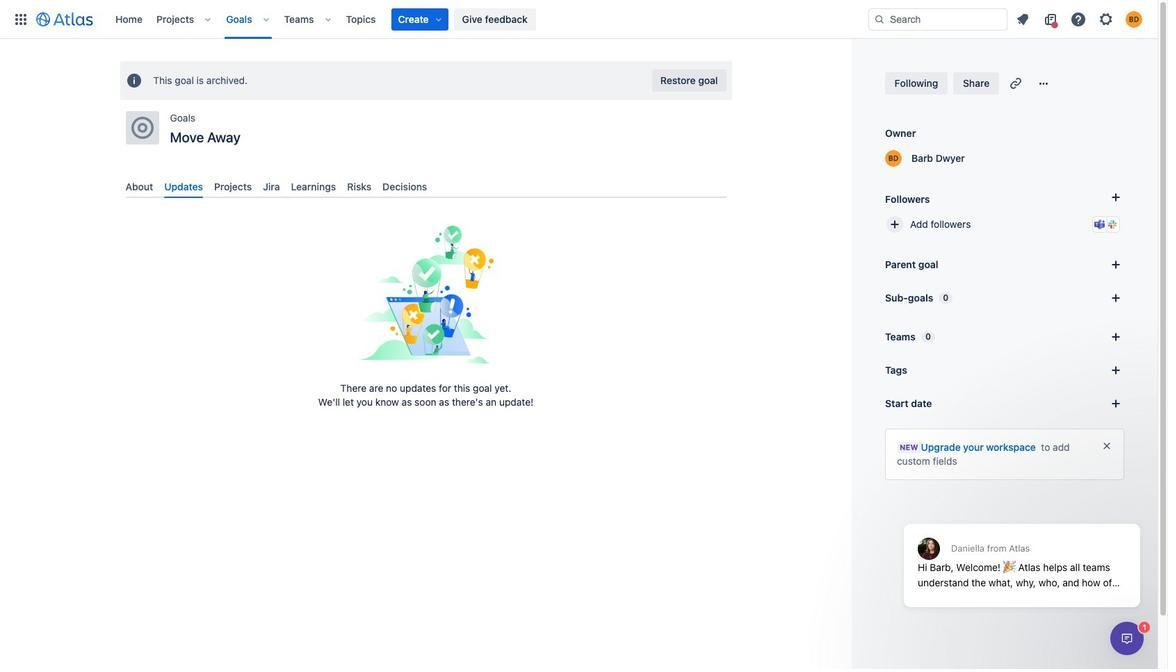 Task type: locate. For each thing, give the bounding box(es) containing it.
info image
[[126, 72, 142, 89]]

add team image
[[1108, 329, 1124, 346]]

add tag image
[[1108, 362, 1124, 379]]

top element
[[8, 0, 869, 39]]

None search field
[[869, 8, 1008, 30]]

0 vertical spatial dialog
[[897, 490, 1147, 618]]

account image
[[1126, 11, 1142, 27]]

search image
[[874, 14, 885, 25]]

dialog
[[897, 490, 1147, 618], [1110, 622, 1144, 656]]

more icon image
[[1036, 75, 1052, 92]]

tab list
[[120, 175, 732, 198]]

Search field
[[869, 8, 1008, 30]]

banner
[[0, 0, 1158, 39]]



Task type: describe. For each thing, give the bounding box(es) containing it.
1 vertical spatial dialog
[[1110, 622, 1144, 656]]

notifications image
[[1015, 11, 1031, 27]]

goal icon image
[[131, 117, 153, 139]]

msteams logo showing  channels are connected to this goal image
[[1095, 219, 1106, 230]]

slack logo showing nan channels are connected to this goal image
[[1107, 219, 1118, 230]]

help image
[[1070, 11, 1087, 27]]

set start date image
[[1108, 396, 1124, 412]]

close banner image
[[1101, 441, 1113, 452]]

add a follower image
[[1108, 189, 1124, 206]]

switch to... image
[[13, 11, 29, 27]]

add follower image
[[887, 216, 903, 233]]

settings image
[[1098, 11, 1115, 27]]



Task type: vqa. For each thing, say whether or not it's contained in the screenshot.
top ELEMENT
yes



